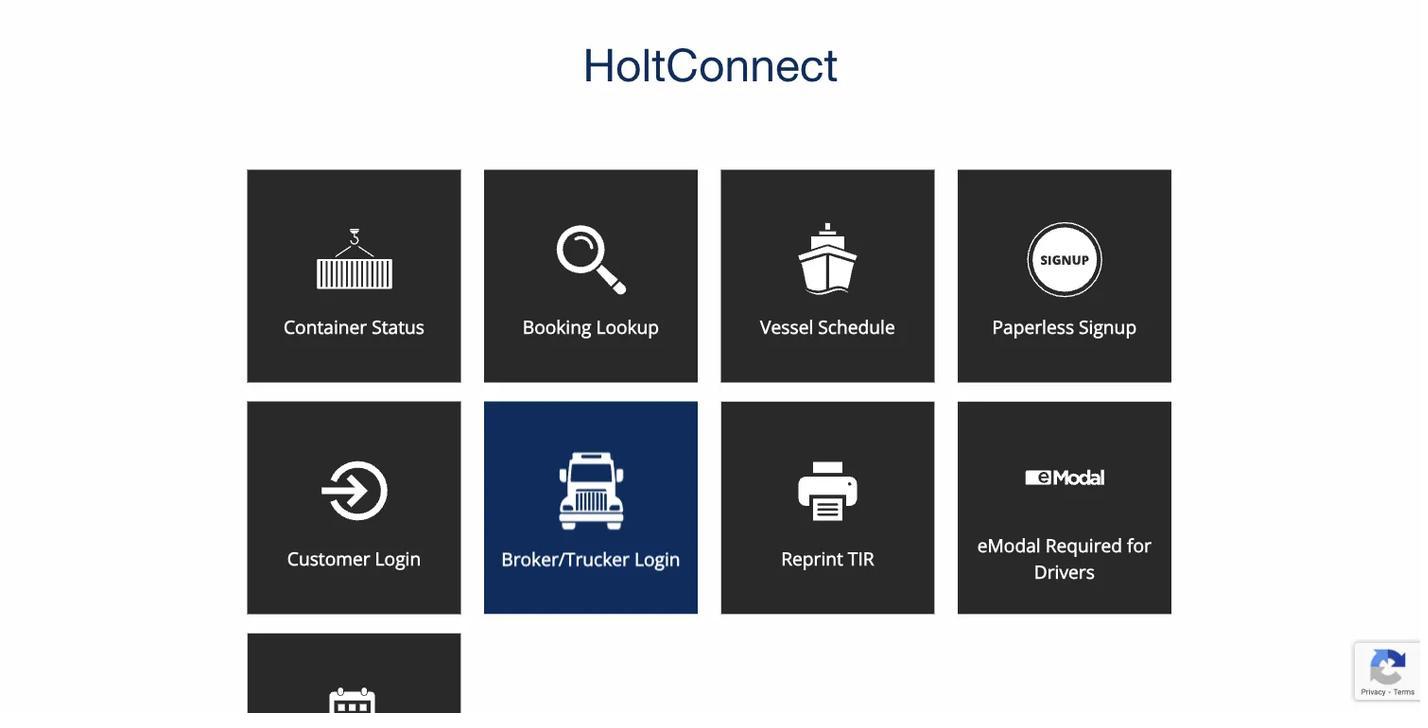Task type: describe. For each thing, give the bounding box(es) containing it.
booking lookup link
[[475, 170, 712, 390]]

for
[[1128, 533, 1152, 558]]

schedule
[[818, 315, 895, 339]]

vessel
[[761, 315, 814, 339]]

reprint tir
[[781, 547, 875, 571]]

container status link
[[238, 170, 475, 390]]

paperless signup
[[993, 315, 1137, 339]]

customer login link
[[238, 402, 475, 622]]

status
[[372, 315, 425, 339]]

drivers
[[1035, 560, 1095, 585]]

reprint
[[781, 547, 844, 571]]

broker/trucker login
[[502, 547, 681, 571]]

container status
[[284, 315, 425, 339]]

emodal
[[978, 533, 1041, 558]]

reprint tir link
[[712, 402, 949, 622]]

login for broker/trucker login
[[635, 547, 681, 571]]

emodal required for drivers
[[978, 533, 1152, 585]]

holtconnect
[[583, 38, 839, 91]]

paperless
[[993, 315, 1075, 339]]

broker/trucker login link
[[475, 402, 712, 622]]



Task type: locate. For each thing, give the bounding box(es) containing it.
booking lookup
[[523, 315, 659, 339]]

login right customer at left
[[375, 547, 421, 571]]

broker/trucker
[[502, 547, 630, 571]]

1 horizontal spatial login
[[635, 547, 681, 571]]

paperless signup link
[[949, 170, 1181, 390]]

signup
[[1079, 315, 1137, 339]]

required
[[1046, 533, 1123, 558]]

customer
[[287, 547, 370, 571]]

customer login
[[287, 547, 421, 571]]

tir
[[848, 547, 875, 571]]

booking
[[523, 315, 592, 339]]

1 login from the left
[[375, 547, 421, 571]]

login
[[375, 547, 421, 571], [635, 547, 681, 571]]

vessel schedule
[[761, 315, 895, 339]]

vessel schedule link
[[712, 170, 949, 390]]

2 login from the left
[[635, 547, 681, 571]]

login for customer login
[[375, 547, 421, 571]]

emodal required for drivers link
[[949, 402, 1181, 622]]

0 horizontal spatial login
[[375, 547, 421, 571]]

container
[[284, 315, 367, 339]]

login right broker/trucker
[[635, 547, 681, 571]]

lookup
[[596, 315, 659, 339]]



Task type: vqa. For each thing, say whether or not it's contained in the screenshot.
Booking Lookup at the left top
yes



